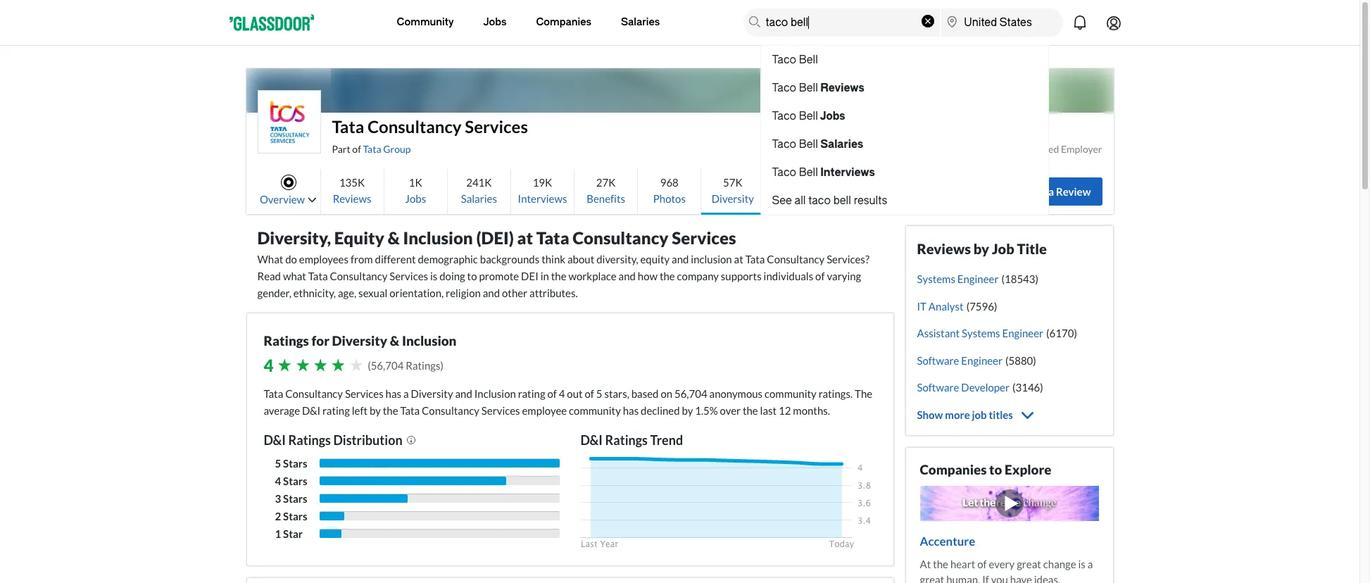 Task type: describe. For each thing, give the bounding box(es) containing it.
(18543)
[[1002, 273, 1039, 285]]

the right left
[[383, 404, 398, 417]]

stars,
[[605, 387, 630, 400]]

1 horizontal spatial 5
[[596, 387, 603, 400]]

1 vertical spatial 56,704
[[675, 387, 708, 400]]

1 vertical spatial inclusion
[[402, 332, 457, 349]]

community link
[[397, 0, 454, 45]]

135k reviews
[[333, 176, 371, 205]]

1k
[[409, 176, 422, 188]]

demographic
[[418, 253, 478, 266]]

at
[[920, 558, 931, 570]]

tata up think
[[536, 227, 570, 248]]

the right how
[[660, 270, 675, 282]]

software for software engineer
[[917, 354, 960, 367]]

services inside "the average d&i rating left by the tata consultancy services employee community has declined by 1.5% over the last 12 months."
[[482, 404, 520, 417]]

ratings for diversity & inclusion
[[264, 332, 457, 349]]

stars for 2 stars
[[283, 510, 307, 523]]

show
[[917, 408, 943, 421]]

services up "inclusion"
[[672, 227, 736, 248]]

57k diversity
[[712, 176, 754, 205]]

tata left group
[[363, 143, 381, 155]]

1 horizontal spatial community
[[765, 387, 817, 400]]

135k
[[339, 176, 365, 188]]

read
[[257, 270, 281, 282]]

27k
[[596, 176, 616, 188]]

gender,
[[257, 287, 291, 299]]

1 vertical spatial jobs
[[820, 110, 846, 123]]

engaged employer
[[1023, 143, 1103, 155]]

the inside at the heart of every great change is a great human. if you have ideas
[[933, 558, 949, 570]]

if
[[983, 573, 989, 583]]

stars for 4 stars
[[283, 475, 307, 487]]

consultancy inside "the average d&i rating left by the tata consultancy services employee community has declined by 1.5% over the last 12 months."
[[422, 404, 480, 417]]

3
[[275, 492, 281, 505]]

d&i for d&i ratings trend
[[581, 432, 603, 448]]

anonymous
[[710, 387, 763, 400]]

1 vertical spatial engineer
[[1003, 327, 1044, 339]]

4 stars
[[275, 475, 307, 487]]

12
[[779, 404, 791, 417]]

group
[[383, 143, 411, 155]]

all
[[795, 194, 806, 207]]

1 star
[[275, 528, 303, 540]]

(dei)
[[476, 227, 514, 248]]

based
[[632, 387, 659, 400]]

workplace
[[569, 270, 617, 282]]

ratings.
[[819, 387, 853, 400]]

months.
[[793, 404, 830, 417]]

it analyst link
[[917, 300, 964, 312]]

19k interviews
[[518, 176, 567, 205]]

stars for 5 stars
[[283, 457, 307, 470]]

think
[[542, 253, 566, 266]]

systems engineer (18543)
[[917, 273, 1039, 285]]

is inside at the heart of every great change is a great human. if you have ideas
[[1079, 558, 1086, 570]]

other
[[502, 287, 528, 299]]

taco bell interviews
[[772, 166, 875, 179]]

has inside "the average d&i rating left by the tata consultancy services employee community has declined by 1.5% over the last 12 months."
[[623, 404, 639, 417]]

19k
[[533, 176, 552, 188]]

the left 'last'
[[743, 404, 758, 417]]

tata up part
[[332, 116, 364, 137]]

consultancy down from
[[330, 270, 388, 282]]

companies to explore
[[920, 461, 1052, 477]]

d&i ratings distribution
[[264, 432, 403, 448]]

(7596)
[[967, 300, 998, 312]]

at the heart of every great change is a great human. if you have ideas
[[920, 558, 1093, 583]]

review
[[1056, 185, 1091, 198]]

0 horizontal spatial by
[[370, 404, 381, 417]]

the average d&i rating left by the tata consultancy services employee community has declined by 1.5% over the last 12 months.
[[264, 387, 873, 417]]

dei
[[521, 270, 539, 282]]

employees
[[299, 253, 349, 266]]

3 stars
[[275, 492, 307, 505]]

5 stars
[[275, 457, 307, 470]]

1 vertical spatial 4
[[559, 387, 565, 400]]

0 vertical spatial reviews
[[821, 82, 865, 94]]

Search text field
[[760, 8, 918, 37]]

community
[[397, 16, 454, 28]]

left
[[352, 404, 368, 417]]

1
[[275, 528, 281, 540]]

company
[[677, 270, 719, 282]]

)
[[441, 359, 444, 372]]

0 vertical spatial salaries
[[621, 16, 660, 28]]

software engineer link
[[917, 354, 1003, 367]]

consultancy inside tata consultancy services part of tata group
[[368, 116, 462, 137]]

tata inside "the average d&i rating left by the tata consultancy services employee community has declined by 1.5% over the last 12 months."
[[400, 404, 420, 417]]

overview
[[260, 193, 305, 205]]

(6170)
[[1047, 327, 1078, 339]]

1 horizontal spatial by
[[682, 404, 693, 417]]

rating inside "the average d&i rating left by the tata consultancy services employee community has declined by 1.5% over the last 12 months."
[[323, 404, 350, 417]]

every
[[989, 558, 1015, 570]]

the
[[855, 387, 873, 400]]

0 vertical spatial a
[[1049, 185, 1054, 198]]

bell for salaries
[[799, 138, 818, 151]]

equity
[[334, 227, 385, 248]]

2 horizontal spatial reviews
[[917, 240, 971, 257]]

bell
[[834, 194, 851, 207]]

bell for interviews
[[799, 166, 818, 179]]

services?
[[827, 253, 870, 266]]

analyst
[[929, 300, 964, 312]]

1 vertical spatial diversity
[[332, 332, 387, 349]]

equity
[[641, 253, 670, 266]]

of inside at the heart of every great change is a great human. if you have ideas
[[978, 558, 987, 570]]

diversity,
[[597, 253, 639, 266]]

tata consultancy services has a diversity and inclusion rating of 4 out of 5 stars, based on 56,704 anonymous community ratings.
[[264, 387, 855, 400]]

accenture
[[920, 534, 976, 548]]

0 vertical spatial at
[[517, 227, 533, 248]]

of inside tata consultancy services part of tata group
[[352, 143, 361, 155]]

1.5%
[[695, 404, 718, 417]]

57k
[[723, 176, 743, 188]]

tata consultancy services part of tata group
[[332, 116, 528, 155]]

cover image for tata consultancy services image
[[331, 68, 1029, 147]]

assistant systems engineer (6170)
[[917, 327, 1078, 339]]

ratings left for
[[264, 332, 309, 349]]

show more job titles
[[917, 408, 1013, 421]]

from
[[351, 253, 373, 266]]

968
[[660, 176, 679, 188]]

1 horizontal spatial jobs
[[483, 16, 507, 28]]

d&i for d&i ratings distribution
[[264, 432, 286, 448]]

1 vertical spatial a
[[404, 387, 409, 400]]

stars for 3 stars
[[283, 492, 307, 505]]

employer
[[1061, 143, 1103, 155]]

taco bell reviews
[[772, 82, 865, 94]]

of inside diversity, equity & inclusion (dei) at tata consultancy services what do employees from different demographic backgrounds think about diversity, equity and inclusion at tata consultancy services? read what tata consultancy services is doing to promote dei in the workplace and how the company supports individuals of varying gender, ethnicity, age, sexual orientation, religion and other attributes.
[[816, 270, 825, 282]]

bell for reviews
[[799, 82, 818, 94]]

2 horizontal spatial by
[[974, 240, 990, 257]]

0 horizontal spatial systems
[[917, 273, 956, 285]]

taco for taco bell reviews
[[772, 82, 797, 94]]



Task type: locate. For each thing, give the bounding box(es) containing it.
out
[[567, 387, 583, 400]]

software down assistant
[[917, 354, 960, 367]]

27k benefits
[[587, 176, 625, 205]]

1 vertical spatial software
[[917, 381, 960, 394]]

1 horizontal spatial is
[[1079, 558, 1086, 570]]

explore
[[1005, 461, 1052, 477]]

0 horizontal spatial rating
[[323, 404, 350, 417]]

1 vertical spatial systems
[[962, 327, 1001, 339]]

jobs down taco bell reviews
[[820, 110, 846, 123]]

4 up 3
[[275, 475, 281, 487]]

4 for 4
[[264, 355, 274, 375]]

1 horizontal spatial at
[[734, 253, 744, 266]]

services
[[465, 116, 528, 137], [672, 227, 736, 248], [390, 270, 428, 282], [345, 387, 384, 400], [482, 404, 520, 417]]

jobs
[[483, 16, 507, 28], [820, 110, 846, 123], [405, 192, 426, 205]]

taco for taco bell
[[772, 54, 797, 66]]

about
[[568, 253, 595, 266]]

systems up it analyst link
[[917, 273, 956, 285]]

engineer for (18543)
[[958, 273, 999, 285]]

taco
[[809, 194, 831, 207]]

consultancy up individuals
[[767, 253, 825, 266]]

Location text field
[[959, 8, 1056, 37]]

to left explore
[[990, 461, 1003, 477]]

1 vertical spatial 5
[[275, 457, 281, 470]]

average
[[264, 404, 300, 417]]

0 horizontal spatial is
[[430, 270, 438, 282]]

2 vertical spatial diversity
[[411, 387, 453, 400]]

0 vertical spatial community
[[765, 387, 817, 400]]

0 vertical spatial great
[[1017, 558, 1042, 570]]

d&i right average
[[302, 404, 321, 417]]

1 horizontal spatial great
[[1017, 558, 1042, 570]]

title
[[1017, 240, 1047, 257]]

attributes.
[[530, 287, 578, 299]]

diversity down 57k
[[712, 192, 754, 205]]

1 vertical spatial at
[[734, 253, 744, 266]]

see all taco bell results
[[772, 194, 888, 207]]

0 horizontal spatial to
[[467, 270, 477, 282]]

0 vertical spatial software
[[917, 354, 960, 367]]

companies for companies
[[536, 16, 592, 28]]

jobs left companies link
[[483, 16, 507, 28]]

assistant
[[917, 327, 960, 339]]

2 horizontal spatial diversity
[[712, 192, 754, 205]]

the right in
[[551, 270, 567, 282]]

companies link
[[536, 0, 592, 45]]

great down "at"
[[920, 573, 945, 583]]

1 vertical spatial companies
[[920, 461, 987, 477]]

bell down the taco bell jobs
[[799, 138, 818, 151]]

0 vertical spatial jobs
[[483, 16, 507, 28]]

systems
[[917, 273, 956, 285], [962, 327, 1001, 339]]

and
[[672, 253, 689, 266], [619, 270, 636, 282], [483, 287, 500, 299], [455, 387, 472, 400]]

4 left out
[[559, 387, 565, 400]]

2 horizontal spatial jobs
[[820, 110, 846, 123]]

jobs link
[[483, 0, 507, 45]]

4 bell from the top
[[799, 138, 818, 151]]

0 vertical spatial to
[[467, 270, 477, 282]]

1 vertical spatial to
[[990, 461, 1003, 477]]

age,
[[338, 287, 357, 299]]

1 horizontal spatial rating
[[518, 387, 546, 400]]

featured banner image for accenture image
[[920, 486, 1099, 521]]

0 horizontal spatial d&i
[[264, 432, 286, 448]]

1 taco from the top
[[772, 54, 797, 66]]

0 vertical spatial 4
[[264, 355, 274, 375]]

at up "backgrounds"
[[517, 227, 533, 248]]

bell
[[799, 54, 818, 66], [799, 82, 818, 94], [799, 110, 818, 123], [799, 138, 818, 151], [799, 166, 818, 179]]

0 vertical spatial companies
[[536, 16, 592, 28]]

1 vertical spatial has
[[623, 404, 639, 417]]

1 horizontal spatial a
[[1049, 185, 1054, 198]]

2 vertical spatial a
[[1088, 558, 1093, 570]]

to inside diversity, equity & inclusion (dei) at tata consultancy services what do employees from different demographic backgrounds think about diversity, equity and inclusion at tata consultancy services? read what tata consultancy services is doing to promote dei in the workplace and how the company supports individuals of varying gender, ethnicity, age, sexual orientation, religion and other attributes.
[[467, 270, 477, 282]]

0 horizontal spatial 56,704
[[371, 359, 404, 372]]

change
[[1044, 558, 1077, 570]]

0 horizontal spatial has
[[386, 387, 401, 400]]

4
[[264, 355, 274, 375], [559, 387, 565, 400], [275, 475, 281, 487]]

reviews down 135k
[[333, 192, 371, 205]]

of right part
[[352, 143, 361, 155]]

inclusion
[[691, 253, 732, 266]]

interviews up bell in the top right of the page
[[821, 166, 875, 179]]

stars right 3
[[283, 492, 307, 505]]

0 horizontal spatial at
[[517, 227, 533, 248]]

great
[[1017, 558, 1042, 570], [920, 573, 945, 583]]

56,704 down ratings for diversity & inclusion
[[371, 359, 404, 372]]

2 vertical spatial reviews
[[917, 240, 971, 257]]

last
[[760, 404, 777, 417]]

is right change
[[1079, 558, 1086, 570]]

rating up employee
[[518, 387, 546, 400]]

has down the ( 56,704 ratings )
[[386, 387, 401, 400]]

56,704 up 1.5%
[[675, 387, 708, 400]]

2 vertical spatial salaries
[[461, 192, 497, 205]]

community up the 12
[[765, 387, 817, 400]]

services left employee
[[482, 404, 520, 417]]

1 horizontal spatial d&i
[[302, 404, 321, 417]]

ratings up 5 stars
[[288, 432, 331, 448]]

interviews
[[821, 166, 875, 179], [518, 192, 567, 205]]

4 stars from the top
[[283, 510, 307, 523]]

taco for taco bell jobs
[[772, 110, 797, 123]]

taco up taco bell reviews
[[772, 54, 797, 66]]

a right add
[[1049, 185, 1054, 198]]

diversity down )
[[411, 387, 453, 400]]

& up different
[[388, 227, 400, 248]]

1 horizontal spatial 56,704
[[675, 387, 708, 400]]

1 horizontal spatial diversity
[[411, 387, 453, 400]]

2 stars from the top
[[283, 475, 307, 487]]

logo image
[[258, 91, 320, 153]]

of left varying
[[816, 270, 825, 282]]

d&i
[[302, 404, 321, 417], [264, 432, 286, 448], [581, 432, 603, 448]]

ratings right (
[[406, 359, 441, 372]]

taco bell salaries
[[772, 138, 864, 151]]

a right change
[[1088, 558, 1093, 570]]

photos
[[653, 192, 686, 205]]

2 stars
[[275, 510, 307, 523]]

show more job titles button
[[917, 407, 1036, 424]]

bell up taco bell salaries
[[799, 110, 818, 123]]

at
[[517, 227, 533, 248], [734, 253, 744, 266]]

1 horizontal spatial 4
[[275, 475, 281, 487]]

2 taco from the top
[[772, 82, 797, 94]]

stars up 4 stars
[[283, 457, 307, 470]]

consultancy up group
[[368, 116, 462, 137]]

1 vertical spatial is
[[1079, 558, 1086, 570]]

community inside "the average d&i rating left by the tata consultancy services employee community has declined by 1.5% over the last 12 months."
[[569, 404, 621, 417]]

(5880)
[[1006, 354, 1037, 367]]

it
[[917, 300, 927, 312]]

0 vertical spatial is
[[430, 270, 438, 282]]

bell up the taco bell jobs
[[799, 82, 818, 94]]

0 horizontal spatial 4
[[264, 355, 274, 375]]

5 taco from the top
[[772, 166, 797, 179]]

1 vertical spatial &
[[390, 332, 400, 349]]

3 bell from the top
[[799, 110, 818, 123]]

1 software from the top
[[917, 354, 960, 367]]

taco down the taco bell jobs
[[772, 138, 797, 151]]

a inside at the heart of every great change is a great human. if you have ideas
[[1088, 558, 1093, 570]]

what
[[283, 270, 306, 282]]

software up show
[[917, 381, 960, 394]]

add a review
[[1027, 185, 1091, 198]]

engineer for (5880)
[[962, 354, 1003, 367]]

jobs down 1k
[[405, 192, 426, 205]]

of right out
[[585, 387, 594, 400]]

tata
[[332, 116, 364, 137], [363, 143, 381, 155], [536, 227, 570, 248], [746, 253, 765, 266], [308, 270, 328, 282], [264, 387, 283, 400], [400, 404, 420, 417]]

benefits
[[587, 192, 625, 205]]

taco bell
[[772, 54, 818, 66]]

1 horizontal spatial to
[[990, 461, 1003, 477]]

has down stars,
[[623, 404, 639, 417]]

1 horizontal spatial has
[[623, 404, 639, 417]]

d&i up 5 stars
[[264, 432, 286, 448]]

on
[[661, 387, 673, 400]]

software engineer (5880)
[[917, 354, 1037, 367]]

5 left stars,
[[596, 387, 603, 400]]

0 horizontal spatial interviews
[[518, 192, 567, 205]]

engineer up '(7596)'
[[958, 273, 999, 285]]

backgrounds
[[480, 253, 540, 266]]

tata up supports
[[746, 253, 765, 266]]

0 horizontal spatial jobs
[[405, 192, 426, 205]]

is left doing
[[430, 270, 438, 282]]

reviews up the taco bell jobs
[[821, 82, 865, 94]]

0 horizontal spatial diversity
[[332, 332, 387, 349]]

in
[[541, 270, 549, 282]]

241k salaries
[[461, 176, 497, 205]]

2 horizontal spatial 4
[[559, 387, 565, 400]]

diversity up (
[[332, 332, 387, 349]]

consultancy up average
[[285, 387, 343, 400]]

0 horizontal spatial salaries
[[461, 192, 497, 205]]

systems down '(7596)'
[[962, 327, 1001, 339]]

doing
[[440, 270, 465, 282]]

2 bell from the top
[[799, 82, 818, 94]]

employee
[[522, 404, 567, 417]]

0 horizontal spatial 5
[[275, 457, 281, 470]]

human.
[[947, 573, 981, 583]]

0 horizontal spatial community
[[569, 404, 621, 417]]

2 vertical spatial engineer
[[962, 354, 1003, 367]]

ethnicity,
[[294, 287, 336, 299]]

by right left
[[370, 404, 381, 417]]

diversity
[[712, 192, 754, 205], [332, 332, 387, 349], [411, 387, 453, 400]]

2 software from the top
[[917, 381, 960, 394]]

1 horizontal spatial salaries
[[621, 16, 660, 28]]

4 up average
[[264, 355, 274, 375]]

is
[[430, 270, 438, 282], [1079, 558, 1086, 570]]

1 bell from the top
[[799, 54, 818, 66]]

reviews up systems engineer link
[[917, 240, 971, 257]]

to up religion
[[467, 270, 477, 282]]

1 vertical spatial salaries
[[821, 138, 864, 151]]

5 bell from the top
[[799, 166, 818, 179]]

1 horizontal spatial reviews
[[821, 82, 865, 94]]

heart
[[951, 558, 976, 570]]

taco up taco bell salaries
[[772, 110, 797, 123]]

2 horizontal spatial d&i
[[581, 432, 603, 448]]

taco up see
[[772, 166, 797, 179]]

2 vertical spatial inclusion
[[475, 387, 516, 400]]

1 vertical spatial reviews
[[333, 192, 371, 205]]

rating left left
[[323, 404, 350, 417]]

0 vertical spatial rating
[[518, 387, 546, 400]]

of up employee
[[548, 387, 557, 400]]

bell up taco bell reviews
[[799, 54, 818, 66]]

diversity,
[[257, 227, 331, 248]]

interviews down 19k
[[518, 192, 567, 205]]

do
[[285, 253, 297, 266]]

0 vertical spatial &
[[388, 227, 400, 248]]

engineer down 'assistant systems engineer' link
[[962, 354, 1003, 367]]

at up supports
[[734, 253, 744, 266]]

2
[[275, 510, 281, 523]]

4 for 4 stars
[[275, 475, 281, 487]]

engineer up (5880)
[[1003, 327, 1044, 339]]

you
[[992, 573, 1009, 583]]

services up orientation, at the left of page
[[390, 270, 428, 282]]

tata up ethnicity,
[[308, 270, 328, 282]]

(
[[368, 359, 371, 372]]

inclusion inside diversity, equity & inclusion (dei) at tata consultancy services what do employees from different demographic backgrounds think about diversity, equity and inclusion at tata consultancy services? read what tata consultancy services is doing to promote dei in the workplace and how the company supports individuals of varying gender, ethnicity, age, sexual orientation, religion and other attributes.
[[403, 227, 473, 248]]

0 vertical spatial 5
[[596, 387, 603, 400]]

1 horizontal spatial interviews
[[821, 166, 875, 179]]

tata group link
[[363, 143, 411, 155]]

tata up average
[[264, 387, 283, 400]]

56,704
[[371, 359, 404, 372], [675, 387, 708, 400]]

companies right jobs link
[[536, 16, 592, 28]]

job
[[972, 408, 987, 421]]

is inside diversity, equity & inclusion (dei) at tata consultancy services what do employees from different demographic backgrounds think about diversity, equity and inclusion at tata consultancy services? read what tata consultancy services is doing to promote dei in the workplace and how the company supports individuals of varying gender, ethnicity, age, sexual orientation, religion and other attributes.
[[430, 270, 438, 282]]

2 vertical spatial jobs
[[405, 192, 426, 205]]

by left job
[[974, 240, 990, 257]]

community
[[765, 387, 817, 400], [569, 404, 621, 417]]

3 taco from the top
[[772, 110, 797, 123]]

0 horizontal spatial companies
[[536, 16, 592, 28]]

consultancy down )
[[422, 404, 480, 417]]

0 vertical spatial has
[[386, 387, 401, 400]]

it analyst (7596)
[[917, 300, 998, 312]]

services up left
[[345, 387, 384, 400]]

stars down 5 stars
[[283, 475, 307, 487]]

how
[[638, 270, 658, 282]]

distribution
[[333, 432, 403, 448]]

software for software developer
[[917, 381, 960, 394]]

services inside tata consultancy services part of tata group
[[465, 116, 528, 137]]

great up have
[[1017, 558, 1042, 570]]

2 horizontal spatial salaries
[[821, 138, 864, 151]]

& inside diversity, equity & inclusion (dei) at tata consultancy services what do employees from different demographic backgrounds think about diversity, equity and inclusion at tata consultancy services? read what tata consultancy services is doing to promote dei in the workplace and how the company supports individuals of varying gender, ethnicity, age, sexual orientation, religion and other attributes.
[[388, 227, 400, 248]]

see
[[772, 194, 792, 207]]

star
[[283, 528, 303, 540]]

5 up 4 stars
[[275, 457, 281, 470]]

1 vertical spatial interviews
[[518, 192, 567, 205]]

0 vertical spatial inclusion
[[403, 227, 473, 248]]

a down the ( 56,704 ratings )
[[404, 387, 409, 400]]

taco for taco bell interviews
[[772, 166, 797, 179]]

bell up all
[[799, 166, 818, 179]]

religion
[[446, 287, 481, 299]]

& up the ( 56,704 ratings )
[[390, 332, 400, 349]]

0 vertical spatial interviews
[[821, 166, 875, 179]]

1 vertical spatial great
[[920, 573, 945, 583]]

results
[[854, 194, 888, 207]]

has
[[386, 387, 401, 400], [623, 404, 639, 417]]

stars right 2
[[283, 510, 307, 523]]

1 horizontal spatial systems
[[962, 327, 1001, 339]]

of
[[352, 143, 361, 155], [816, 270, 825, 282], [548, 387, 557, 400], [585, 387, 594, 400], [978, 558, 987, 570]]

ratings left trend
[[605, 432, 648, 448]]

0 vertical spatial engineer
[[958, 273, 999, 285]]

tata down the ( 56,704 ratings )
[[400, 404, 420, 417]]

by
[[974, 240, 990, 257], [370, 404, 381, 417], [682, 404, 693, 417]]

to
[[467, 270, 477, 282], [990, 461, 1003, 477]]

of up 'if'
[[978, 558, 987, 570]]

companies down more
[[920, 461, 987, 477]]

2 vertical spatial 4
[[275, 475, 281, 487]]

1 stars from the top
[[283, 457, 307, 470]]

add
[[1027, 185, 1047, 198]]

systems engineer link
[[917, 273, 999, 285]]

reviews by job title
[[917, 240, 1047, 257]]

services up 241k
[[465, 116, 528, 137]]

sexual
[[359, 287, 388, 299]]

0 vertical spatial 56,704
[[371, 359, 404, 372]]

0 vertical spatial diversity
[[712, 192, 754, 205]]

declined
[[641, 404, 680, 417]]

0 horizontal spatial great
[[920, 573, 945, 583]]

job
[[992, 240, 1015, 257]]

companies for companies to explore
[[920, 461, 987, 477]]

( 56,704 ratings )
[[368, 359, 444, 372]]

software developer link
[[917, 381, 1010, 394]]

0 vertical spatial systems
[[917, 273, 956, 285]]

bell for jobs
[[799, 110, 818, 123]]

consultancy up diversity,
[[573, 227, 669, 248]]

have
[[1011, 573, 1032, 583]]

d&i inside "the average d&i rating left by the tata consultancy services employee community has declined by 1.5% over the last 12 months."
[[302, 404, 321, 417]]

3 stars from the top
[[283, 492, 307, 505]]

1 vertical spatial rating
[[323, 404, 350, 417]]

0 horizontal spatial a
[[404, 387, 409, 400]]

2 horizontal spatial a
[[1088, 558, 1093, 570]]

community down out
[[569, 404, 621, 417]]

the right "at"
[[933, 558, 949, 570]]

1 horizontal spatial companies
[[920, 461, 987, 477]]

what
[[257, 253, 283, 266]]

0 horizontal spatial reviews
[[333, 192, 371, 205]]

taco for taco bell salaries
[[772, 138, 797, 151]]

taco down taco bell
[[772, 82, 797, 94]]

1 vertical spatial community
[[569, 404, 621, 417]]

d&i down "the average d&i rating left by the tata consultancy services employee community has declined by 1.5% over the last 12 months."
[[581, 432, 603, 448]]

4 taco from the top
[[772, 138, 797, 151]]

by left 1.5%
[[682, 404, 693, 417]]



Task type: vqa. For each thing, say whether or not it's contained in the screenshot.


